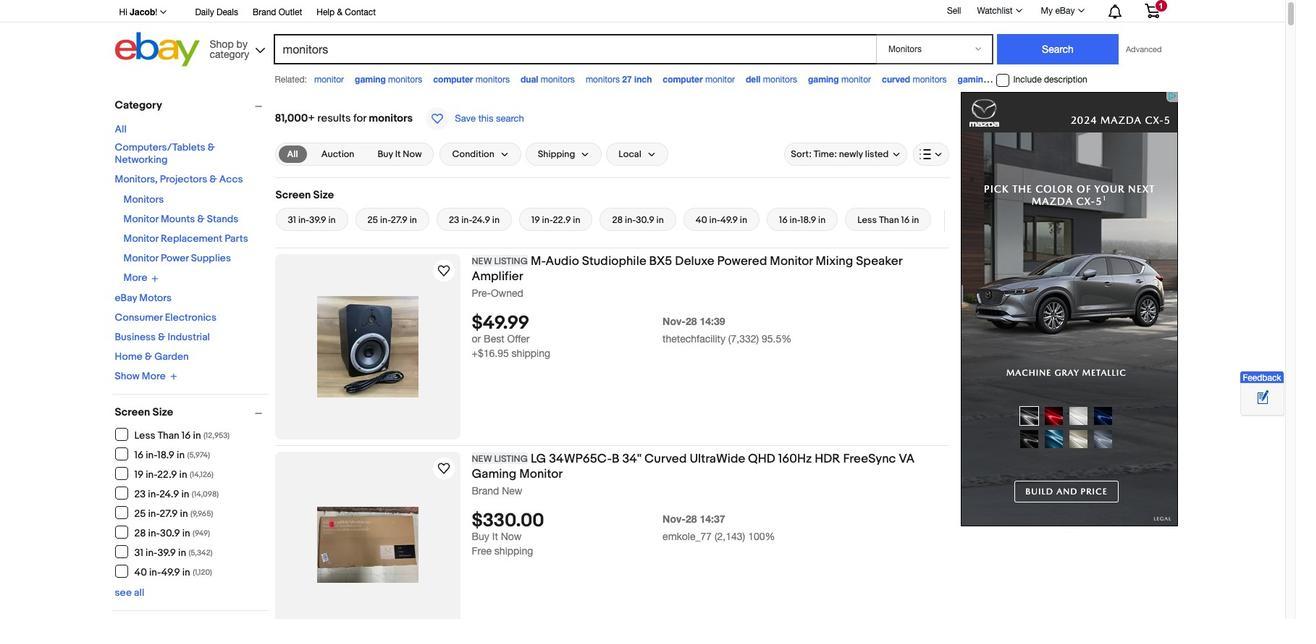 Task type: vqa. For each thing, say whether or not it's contained in the screenshot.


Task type: describe. For each thing, give the bounding box(es) containing it.
40 for 40 in-49.9 in (1,120)
[[134, 566, 147, 578]]

new for $49.99
[[472, 256, 492, 267]]

(14,126)
[[190, 470, 214, 479]]

thetechfacility (7,332) 95.5% +$16.95 shipping
[[472, 333, 792, 359]]

listing options selector. list view selected. image
[[920, 148, 943, 160]]

19 in-22.9 in
[[532, 214, 581, 226]]

by
[[237, 38, 248, 50]]

buy it now link
[[369, 146, 431, 163]]

16 up (5,974)
[[182, 429, 191, 441]]

new listing for $49.99
[[472, 256, 528, 267]]

2 vertical spatial new
[[502, 485, 523, 497]]

in- for 25 in-27.9 in (9,965)
[[148, 507, 160, 520]]

(2,143)
[[715, 531, 746, 543]]

monitors for dual
[[541, 75, 575, 85]]

computers/tablets
[[115, 141, 205, 154]]

25 in-27.9 in (9,965)
[[134, 507, 213, 520]]

pc
[[991, 74, 1002, 85]]

in- for 19 in-22.9 in
[[542, 214, 553, 226]]

& down consumer electronics link
[[158, 331, 165, 343]]

81,000 + results for monitors
[[275, 112, 413, 125]]

0 horizontal spatial size
[[152, 406, 173, 419]]

31 for 31 in-39.9 in
[[288, 214, 296, 226]]

deals
[[217, 7, 238, 17]]

in- for 40 in-49.9 in
[[710, 214, 721, 226]]

in for 25 in-27.9 in (9,965)
[[180, 507, 188, 520]]

curved monitors
[[882, 74, 947, 85]]

in- for 23 in-24.9 in
[[462, 214, 472, 226]]

14:39
[[700, 315, 725, 328]]

owned
[[491, 288, 524, 299]]

22.9 for 19 in-22.9 in
[[553, 214, 571, 226]]

consumer electronics link
[[115, 311, 217, 323]]

100%
[[748, 531, 775, 543]]

supplies
[[191, 252, 231, 264]]

none submit inside shop by category 'banner'
[[997, 34, 1119, 64]]

projectors
[[160, 173, 207, 185]]

(1,120)
[[193, 568, 212, 577]]

it inside nov-28 14:37 buy it now
[[492, 531, 498, 543]]

dell monitors
[[746, 74, 797, 85]]

mounts
[[161, 213, 195, 225]]

business & industrial link
[[115, 331, 210, 343]]

shop
[[210, 38, 234, 50]]

ebay motors consumer electronics business & industrial home & garden
[[115, 292, 217, 363]]

help & contact
[[317, 7, 376, 17]]

pre-
[[472, 288, 491, 299]]

gaming for gaming monitors
[[355, 74, 386, 85]]

1 monitor link from the left
[[314, 75, 344, 85]]

m-
[[531, 254, 546, 269]]

95.5%
[[762, 333, 792, 345]]

this
[[479, 113, 494, 124]]

tv
[[1012, 74, 1020, 85]]

+$16.95
[[472, 348, 509, 359]]

account navigation
[[111, 0, 1171, 22]]

include
[[1014, 75, 1042, 85]]

speaker
[[856, 254, 902, 269]]

parts
[[225, 233, 248, 245]]

in for 25 in-27.9 in
[[410, 214, 417, 226]]

in for 28 in-30.9 in
[[657, 214, 664, 226]]

brand new
[[472, 485, 523, 497]]

27.9 for 25 in-27.9 in
[[391, 214, 408, 226]]

39.9 for 31 in-39.9 in
[[309, 214, 326, 226]]

23 for 23 in-24.9 in
[[449, 214, 459, 226]]

30.9 for 28 in-30.9 in
[[636, 214, 655, 226]]

computer for computer monitors
[[433, 74, 473, 85]]

include description
[[1014, 75, 1088, 85]]

24.9 for 23 in-24.9 in
[[472, 214, 490, 226]]

24.9 for 23 in-24.9 in (14,098)
[[160, 488, 179, 500]]

in for 16 in-18.9 in (5,974)
[[177, 449, 185, 461]]

in for 31 in-39.9 in (5,342)
[[178, 546, 186, 559]]

bx5
[[649, 254, 672, 269]]

1 vertical spatial all link
[[278, 146, 307, 163]]

curved
[[645, 452, 687, 466]]

0 horizontal spatial screen
[[115, 406, 150, 419]]

& left accs in the top left of the page
[[210, 173, 217, 185]]

81,000
[[275, 112, 308, 125]]

16 up speaker
[[901, 214, 910, 226]]

brand for brand outlet
[[253, 7, 276, 17]]

0 vertical spatial it
[[395, 148, 401, 160]]

1 vertical spatial more
[[142, 370, 166, 382]]

advertisement region
[[961, 92, 1178, 527]]

computers/tablets & networking
[[115, 141, 215, 166]]

watch lg 34wp65c-b 34'' curved ultrawide qhd 160hz hdr freesync va gaming monitor image
[[435, 460, 452, 477]]

advanced
[[1126, 45, 1162, 54]]

in- for 31 in-39.9 in (5,342)
[[146, 546, 158, 559]]

search
[[496, 113, 524, 124]]

watchlist
[[977, 6, 1013, 16]]

160hz
[[778, 452, 812, 466]]

shop by category
[[210, 38, 249, 60]]

monitor down monitors link
[[123, 233, 158, 245]]

in- for 25 in-27.9 in
[[380, 214, 391, 226]]

motors
[[139, 292, 172, 304]]

computer monitor
[[663, 74, 735, 85]]

condition button
[[440, 143, 521, 166]]

hdr
[[815, 452, 841, 466]]

brand outlet link
[[253, 5, 302, 21]]

more button
[[123, 272, 159, 284]]

16 right 40 in-49.9 in
[[779, 214, 788, 226]]

in- for 28 in-30.9 in (949)
[[148, 527, 160, 539]]

computer monitors
[[433, 74, 510, 85]]

& inside "monitors monitor mounts & stands monitor replacement parts monitor power supplies"
[[197, 213, 205, 225]]

28 up the '31 in-39.9 in (5,342)'
[[134, 527, 146, 539]]

watch m-audio studiophile bx5  deluxe powered monitor mixing speaker amplifier image
[[435, 262, 452, 280]]

& right home
[[145, 350, 152, 363]]

listed
[[865, 148, 889, 160]]

daily
[[195, 7, 214, 17]]

shop by category button
[[203, 32, 268, 63]]

shipping for $330.00
[[495, 546, 533, 557]]

in- for 16 in-18.9 in
[[790, 214, 801, 226]]

1
[[1159, 1, 1164, 10]]

0 horizontal spatial now
[[403, 148, 422, 160]]

31 for 31 in-39.9 in (5,342)
[[134, 546, 143, 559]]

sort:
[[791, 148, 812, 160]]

gaming monitors
[[355, 74, 422, 85]]

& inside account navigation
[[337, 7, 343, 17]]

related:
[[275, 75, 307, 85]]

18.9 for 16 in-18.9 in
[[801, 214, 816, 226]]

(5,342)
[[189, 548, 213, 557]]

tv link
[[1012, 74, 1020, 85]]

less for less than 16 in (12,953)
[[134, 429, 155, 441]]

or
[[472, 333, 481, 345]]

newly
[[839, 148, 863, 160]]

28 up studiophile
[[612, 214, 623, 226]]

now inside nov-28 14:37 buy it now
[[501, 531, 522, 543]]

lg 34wp65c-b 34'' curved ultrawide qhd 160hz hdr freesync va gaming monitor image
[[317, 507, 418, 583]]

23 in-24.9 in
[[449, 214, 500, 226]]

help & contact link
[[317, 5, 376, 21]]

18.9 for 16 in-18.9 in (5,974)
[[157, 449, 175, 461]]

mixing
[[816, 254, 853, 269]]

+
[[308, 112, 315, 125]]

in for 40 in-49.9 in (1,120)
[[182, 566, 190, 578]]

0 horizontal spatial all link
[[115, 123, 127, 135]]

gaming for gaming monitor
[[808, 74, 839, 85]]

m-audio studiophile bx5  deluxe powered monitor mixing speaker amplifier image
[[317, 296, 418, 398]]

advanced link
[[1119, 35, 1169, 64]]

4 monitor from the left
[[1031, 75, 1063, 85]]

25 for 25 in-27.9 in (9,965)
[[134, 507, 146, 520]]

jacob
[[130, 7, 155, 17]]

0 vertical spatial more
[[123, 272, 147, 284]]

pre-owned
[[472, 288, 524, 299]]

studiophile
[[582, 254, 647, 269]]

in- for 31 in-39.9 in
[[298, 214, 309, 226]]

30.9 for 28 in-30.9 in (949)
[[160, 527, 180, 539]]

than for less than 16 in
[[879, 214, 899, 226]]

category button
[[115, 99, 268, 112]]

replacement
[[161, 233, 222, 245]]

freesync
[[843, 452, 896, 466]]

b
[[612, 452, 620, 466]]

19 for 19 in-22.9 in
[[532, 214, 540, 226]]

19 for 19 in-22.9 in (14,126)
[[134, 468, 144, 481]]



Task type: locate. For each thing, give the bounding box(es) containing it.
40
[[696, 214, 707, 226], [134, 566, 147, 578]]

0 vertical spatial 24.9
[[472, 214, 490, 226]]

monitor inside lg 34wp65c-b 34'' curved ultrawide qhd 160hz hdr freesync va gaming monitor
[[519, 467, 563, 482]]

1 horizontal spatial buy
[[472, 531, 490, 543]]

28 in-30.9 in link
[[600, 208, 676, 231]]

1 vertical spatial shipping
[[495, 546, 533, 557]]

powered
[[717, 254, 767, 269]]

Search for anything text field
[[276, 35, 874, 63]]

more up 'ebay motors' 'link'
[[123, 272, 147, 284]]

size up less than 16 in (12,953)
[[152, 406, 173, 419]]

0 horizontal spatial screen size
[[115, 406, 173, 419]]

1 computer from the left
[[433, 74, 473, 85]]

49.9 down the '31 in-39.9 in (5,342)'
[[161, 566, 180, 578]]

more down home & garden link
[[142, 370, 166, 382]]

2 monitor from the left
[[705, 75, 735, 85]]

49.9 for 40 in-49.9 in
[[721, 214, 738, 226]]

all link
[[115, 123, 127, 135], [278, 146, 307, 163]]

2 monitor link from the left
[[1031, 75, 1101, 85]]

offer
[[507, 333, 530, 345]]

listing for $49.99
[[494, 256, 528, 267]]

screen size up 31 in-39.9 in 'link'
[[276, 188, 334, 202]]

ultrawide
[[690, 452, 746, 466]]

lg 34wp65c-b 34'' curved ultrawide qhd 160hz hdr freesync va gaming monitor heading
[[472, 452, 915, 482]]

1 vertical spatial 22.9
[[157, 468, 177, 481]]

screen size
[[276, 188, 334, 202], [115, 406, 173, 419]]

monitors inside dual monitors
[[541, 75, 575, 85]]

monitors link
[[123, 193, 164, 206]]

49.9 for 40 in-49.9 in (1,120)
[[161, 566, 180, 578]]

(7,332)
[[729, 333, 759, 345]]

monitors right curved
[[913, 75, 947, 85]]

1 horizontal spatial monitor link
[[1031, 75, 1101, 85]]

0 horizontal spatial 27.9
[[160, 507, 178, 520]]

23 up 25 in-27.9 in (9,965)
[[134, 488, 146, 500]]

monitors for curved
[[913, 75, 947, 85]]

my ebay link
[[1033, 2, 1091, 20]]

new inside m-audio studiophile bx5  deluxe powered monitor mixing speaker amplifier heading
[[472, 256, 492, 267]]

0 vertical spatial 18.9
[[801, 214, 816, 226]]

ebay inside ebay motors consumer electronics business & industrial home & garden
[[115, 292, 137, 304]]

ebay motors link
[[115, 292, 172, 304]]

category
[[115, 99, 162, 112]]

shop by category banner
[[111, 0, 1171, 70]]

2 listing from the top
[[494, 453, 528, 465]]

25 in-27.9 in link
[[355, 208, 429, 231]]

it down brand new
[[492, 531, 498, 543]]

sort: time: newly listed
[[791, 148, 889, 160]]

in for less than 16 in
[[912, 214, 919, 226]]

18.9
[[801, 214, 816, 226], [157, 449, 175, 461]]

None submit
[[997, 34, 1119, 64]]

19 up m-
[[532, 214, 540, 226]]

1 horizontal spatial 23
[[449, 214, 459, 226]]

31 inside 31 in-39.9 in 'link'
[[288, 214, 296, 226]]

1 vertical spatial 24.9
[[160, 488, 179, 500]]

0 vertical spatial size
[[313, 188, 334, 202]]

1 horizontal spatial all link
[[278, 146, 307, 163]]

19 down 16 in-18.9 in (5,974)
[[134, 468, 144, 481]]

18.9 up 19 in-22.9 in (14,126)
[[157, 449, 175, 461]]

less than 16 in link
[[845, 208, 932, 231]]

nov-
[[663, 315, 686, 328], [663, 513, 686, 525]]

1 vertical spatial 25
[[134, 507, 146, 520]]

deluxe
[[675, 254, 715, 269]]

buy right auction link
[[378, 148, 393, 160]]

monitor link right tv link
[[1031, 75, 1101, 85]]

0 vertical spatial 49.9
[[721, 214, 738, 226]]

1 horizontal spatial gaming
[[808, 74, 839, 85]]

2 computer from the left
[[663, 74, 703, 85]]

1 horizontal spatial 31
[[288, 214, 296, 226]]

23 for 23 in-24.9 in (14,098)
[[134, 488, 146, 500]]

hi
[[119, 7, 127, 17]]

listing inside lg 34wp65c-b 34'' curved ultrawide qhd 160hz hdr freesync va gaming monitor heading
[[494, 453, 528, 465]]

in- for 16 in-18.9 in (5,974)
[[146, 449, 157, 461]]

16 in-18.9 in link
[[767, 208, 838, 231]]

shipping inside the emkole_77 (2,143) 100% free shipping
[[495, 546, 533, 557]]

in for 19 in-22.9 in
[[573, 214, 581, 226]]

monitors for computer
[[476, 75, 510, 85]]

1 vertical spatial new listing
[[472, 453, 528, 465]]

0 horizontal spatial 49.9
[[161, 566, 180, 578]]

0 vertical spatial listing
[[494, 256, 528, 267]]

monitors left 27 at the left top of the page
[[586, 75, 620, 85]]

monitor down lg
[[519, 467, 563, 482]]

in- for 40 in-49.9 in (1,120)
[[149, 566, 161, 578]]

49.9 inside main content
[[721, 214, 738, 226]]

time:
[[814, 148, 837, 160]]

0 horizontal spatial 30.9
[[160, 527, 180, 539]]

monitor link right the "related:"
[[314, 75, 344, 85]]

1 vertical spatial size
[[152, 406, 173, 419]]

All selected text field
[[287, 148, 298, 161]]

in- inside 'link'
[[298, 214, 309, 226]]

less inside less than 16 in link
[[858, 214, 877, 226]]

home
[[115, 350, 143, 363]]

listing inside m-audio studiophile bx5  deluxe powered monitor mixing speaker amplifier heading
[[494, 256, 528, 267]]

lg
[[531, 452, 546, 466]]

new up amplifier
[[472, 256, 492, 267]]

1 horizontal spatial less
[[858, 214, 877, 226]]

nov- for $330.00
[[663, 513, 686, 525]]

19
[[532, 214, 540, 226], [134, 468, 144, 481]]

2 gaming from the left
[[808, 74, 839, 85]]

buy it now
[[378, 148, 422, 160]]

sell
[[947, 6, 962, 16]]

1 vertical spatial 23
[[134, 488, 146, 500]]

now down brand new
[[501, 531, 522, 543]]

monitors left dual
[[476, 75, 510, 85]]

nov- up emkole_77
[[663, 513, 686, 525]]

in for 23 in-24.9 in
[[492, 214, 500, 226]]

monitor right the "related:"
[[314, 75, 344, 85]]

30.9 up the '31 in-39.9 in (5,342)'
[[160, 527, 180, 539]]

(14,098)
[[192, 489, 219, 499]]

1 vertical spatial nov-
[[663, 513, 686, 525]]

1 horizontal spatial now
[[501, 531, 522, 543]]

0 horizontal spatial less
[[134, 429, 155, 441]]

31 in-39.9 in link
[[276, 208, 348, 231]]

0 vertical spatial buy
[[378, 148, 393, 160]]

all link down "81,000" at the left top
[[278, 146, 307, 163]]

listing for $330.00
[[494, 453, 528, 465]]

0 horizontal spatial 31
[[134, 546, 143, 559]]

electronics
[[165, 311, 217, 323]]

monitors inside curved monitors
[[913, 75, 947, 85]]

in
[[328, 214, 336, 226], [410, 214, 417, 226], [492, 214, 500, 226], [573, 214, 581, 226], [657, 214, 664, 226], [740, 214, 748, 226], [819, 214, 826, 226], [912, 214, 919, 226], [193, 429, 201, 441], [177, 449, 185, 461], [179, 468, 187, 481], [181, 488, 189, 500], [180, 507, 188, 520], [182, 527, 190, 539], [178, 546, 186, 559], [182, 566, 190, 578]]

shipping for $49.99
[[512, 348, 551, 359]]

24.9 up 25 in-27.9 in (9,965)
[[160, 488, 179, 500]]

monitors right dual
[[541, 75, 575, 85]]

0 horizontal spatial 18.9
[[157, 449, 175, 461]]

1 vertical spatial now
[[501, 531, 522, 543]]

gaming right dell monitors
[[808, 74, 839, 85]]

!
[[155, 7, 157, 17]]

1 vertical spatial it
[[492, 531, 498, 543]]

new inside lg 34wp65c-b 34'' curved ultrawide qhd 160hz hdr freesync va gaming monitor heading
[[472, 453, 492, 465]]

monitor mounts & stands link
[[123, 213, 239, 225]]

(5,974)
[[187, 450, 210, 460]]

23 up watch m-audio studiophile bx5  deluxe powered monitor mixing speaker amplifier icon
[[449, 214, 459, 226]]

0 vertical spatial all link
[[115, 123, 127, 135]]

0 horizontal spatial 19
[[134, 468, 144, 481]]

$49.99
[[472, 312, 530, 335]]

it right auction link
[[395, 148, 401, 160]]

gaming up for
[[355, 74, 386, 85]]

new listing for $330.00
[[472, 453, 528, 465]]

computer right inch
[[663, 74, 703, 85]]

0 vertical spatial less
[[858, 214, 877, 226]]

14:37
[[700, 513, 725, 525]]

0 vertical spatial 40
[[696, 214, 707, 226]]

1 vertical spatial all
[[287, 148, 298, 160]]

feedback
[[1243, 373, 1282, 383]]

2 nov- from the top
[[663, 513, 686, 525]]

1 horizontal spatial 30.9
[[636, 214, 655, 226]]

buy up 'free'
[[472, 531, 490, 543]]

25 right the 31 in-39.9 in
[[368, 214, 378, 226]]

brand left outlet
[[253, 7, 276, 17]]

all
[[134, 587, 144, 599]]

see all button
[[115, 587, 144, 599]]

0 horizontal spatial computer
[[433, 74, 473, 85]]

1 vertical spatial listing
[[494, 453, 528, 465]]

3 gaming from the left
[[958, 74, 989, 85]]

0 horizontal spatial ebay
[[115, 292, 137, 304]]

than for less than 16 in (12,953)
[[158, 429, 179, 441]]

0 vertical spatial shipping
[[512, 348, 551, 359]]

main content
[[275, 92, 949, 619]]

monitor up more button
[[123, 252, 158, 264]]

shipping down offer
[[512, 348, 551, 359]]

nov- up thetechfacility
[[663, 315, 686, 328]]

monitor inside computer monitor
[[705, 75, 735, 85]]

16 in-18.9 in
[[779, 214, 826, 226]]

0 vertical spatial all
[[115, 123, 127, 135]]

1 vertical spatial 49.9
[[161, 566, 180, 578]]

0 horizontal spatial 39.9
[[158, 546, 176, 559]]

0 horizontal spatial 23
[[134, 488, 146, 500]]

2 horizontal spatial gaming
[[958, 74, 989, 85]]

31 down "all selected" text field
[[288, 214, 296, 226]]

screen down show
[[115, 406, 150, 419]]

0 vertical spatial 23
[[449, 214, 459, 226]]

0 horizontal spatial buy
[[378, 148, 393, 160]]

computers/tablets & networking link
[[115, 141, 215, 166]]

monitor left dell
[[705, 75, 735, 85]]

less up 16 in-18.9 in (5,974)
[[134, 429, 155, 441]]

emkole_77
[[663, 531, 712, 543]]

27.9
[[391, 214, 408, 226], [160, 507, 178, 520]]

gaming left pc
[[958, 74, 989, 85]]

24.9 up amplifier
[[472, 214, 490, 226]]

28 in-30.9 in
[[612, 214, 664, 226]]

in for 16 in-18.9 in
[[819, 214, 826, 226]]

27.9 for 25 in-27.9 in (9,965)
[[160, 507, 178, 520]]

0 vertical spatial 31
[[288, 214, 296, 226]]

monitors inside computer monitors
[[476, 75, 510, 85]]

& inside 'computers/tablets & networking'
[[208, 141, 215, 154]]

40 in-49.9 in (1,120)
[[134, 566, 212, 578]]

monitors inside dell monitors
[[763, 75, 797, 85]]

in- for 28 in-30.9 in
[[625, 214, 636, 226]]

new down gaming
[[502, 485, 523, 497]]

1 vertical spatial 31
[[134, 546, 143, 559]]

0 vertical spatial 19
[[532, 214, 540, 226]]

monitor left curved
[[842, 75, 871, 85]]

0 vertical spatial nov-
[[663, 315, 686, 328]]

27.9 down buy it now link
[[391, 214, 408, 226]]

buy inside nov-28 14:37 buy it now
[[472, 531, 490, 543]]

monitors 27 inch
[[586, 74, 652, 85]]

0 vertical spatial 22.9
[[553, 214, 571, 226]]

screen size down the show more button
[[115, 406, 173, 419]]

1 vertical spatial 30.9
[[160, 527, 180, 539]]

0 vertical spatial brand
[[253, 7, 276, 17]]

size up 31 in-39.9 in 'link'
[[313, 188, 334, 202]]

39.9 down 28 in-30.9 in (949)
[[158, 546, 176, 559]]

monitors for gaming
[[388, 75, 422, 85]]

nov-28 14:37 buy it now
[[472, 513, 725, 543]]

gaming for gaming pc
[[958, 74, 989, 85]]

shipping button
[[526, 143, 602, 166]]

all down "81,000" at the left top
[[287, 148, 298, 160]]

in- for 23 in-24.9 in (14,098)
[[148, 488, 160, 500]]

& right "help"
[[337, 7, 343, 17]]

0 vertical spatial now
[[403, 148, 422, 160]]

&
[[337, 7, 343, 17], [208, 141, 215, 154], [210, 173, 217, 185], [197, 213, 205, 225], [158, 331, 165, 343], [145, 350, 152, 363]]

listing up amplifier
[[494, 256, 528, 267]]

40 for 40 in-49.9 in
[[696, 214, 707, 226]]

in inside 'link'
[[328, 214, 336, 226]]

best
[[484, 333, 505, 345]]

it
[[395, 148, 401, 160], [492, 531, 498, 543]]

1 horizontal spatial all
[[287, 148, 298, 160]]

0 horizontal spatial gaming
[[355, 74, 386, 85]]

28 up emkole_77
[[686, 513, 697, 525]]

monitor down 16 in-18.9 in
[[770, 254, 813, 269]]

0 vertical spatial new listing
[[472, 256, 528, 267]]

1 horizontal spatial 24.9
[[472, 214, 490, 226]]

16 up 19 in-22.9 in (14,126)
[[134, 449, 144, 461]]

daily deals link
[[195, 5, 238, 21]]

39.9 down auction
[[309, 214, 326, 226]]

shipping inside thetechfacility (7,332) 95.5% +$16.95 shipping
[[512, 348, 551, 359]]

39.9 inside 'link'
[[309, 214, 326, 226]]

1 new listing from the top
[[472, 256, 528, 267]]

2 new listing from the top
[[472, 453, 528, 465]]

1 horizontal spatial ebay
[[1056, 6, 1075, 16]]

main content containing $49.99
[[275, 92, 949, 619]]

m-audio studiophile bx5  deluxe powered monitor mixing speaker amplifier heading
[[472, 254, 902, 284]]

screen inside main content
[[276, 188, 311, 202]]

new listing inside m-audio studiophile bx5  deluxe powered monitor mixing speaker amplifier heading
[[472, 256, 528, 267]]

new listing up amplifier
[[472, 256, 528, 267]]

40 up the all
[[134, 566, 147, 578]]

my
[[1041, 6, 1053, 16]]

1 horizontal spatial 18.9
[[801, 214, 816, 226]]

0 horizontal spatial 25
[[134, 507, 146, 520]]

now
[[403, 148, 422, 160], [501, 531, 522, 543]]

31 down 28 in-30.9 in (949)
[[134, 546, 143, 559]]

& up replacement
[[197, 213, 205, 225]]

monitors
[[123, 193, 164, 206]]

30.9 up bx5
[[636, 214, 655, 226]]

22.9 down 16 in-18.9 in (5,974)
[[157, 468, 177, 481]]

1 vertical spatial new
[[472, 453, 492, 465]]

22.9 up audio
[[553, 214, 571, 226]]

(12,953)
[[204, 431, 230, 440]]

0 horizontal spatial 24.9
[[160, 488, 179, 500]]

1 vertical spatial 40
[[134, 566, 147, 578]]

28 inside nov-28 14:39 or best offer
[[686, 315, 697, 328]]

computer up save
[[433, 74, 473, 85]]

brand inside account navigation
[[253, 7, 276, 17]]

than up 16 in-18.9 in (5,974)
[[158, 429, 179, 441]]

monitors monitor mounts & stands monitor replacement parts monitor power supplies
[[123, 193, 248, 264]]

watchlist link
[[969, 2, 1029, 20]]

new up gaming
[[472, 453, 492, 465]]

(9,965)
[[190, 509, 213, 518]]

25 up 28 in-30.9 in (949)
[[134, 507, 146, 520]]

1 horizontal spatial screen size
[[276, 188, 334, 202]]

monitors right dell
[[763, 75, 797, 85]]

less up speaker
[[858, 214, 877, 226]]

31
[[288, 214, 296, 226], [134, 546, 143, 559]]

nov- inside nov-28 14:39 or best offer
[[663, 315, 686, 328]]

0 vertical spatial screen size
[[276, 188, 334, 202]]

nov- inside nov-28 14:37 buy it now
[[663, 513, 686, 525]]

ebay up consumer
[[115, 292, 137, 304]]

40 up deluxe
[[696, 214, 707, 226]]

brand for brand new
[[472, 485, 499, 497]]

shipping down "$330.00"
[[495, 546, 533, 557]]

save this search
[[455, 113, 524, 124]]

30.9 inside main content
[[636, 214, 655, 226]]

1 horizontal spatial screen
[[276, 188, 311, 202]]

25 for 25 in-27.9 in
[[368, 214, 378, 226]]

18.9 up mixing
[[801, 214, 816, 226]]

in for less than 16 in (12,953)
[[193, 429, 201, 441]]

monitors, projectors & accs
[[115, 173, 243, 185]]

in for 19 in-22.9 in (14,126)
[[179, 468, 187, 481]]

1 vertical spatial less
[[134, 429, 155, 441]]

category
[[210, 48, 249, 60]]

monitors right for
[[369, 112, 413, 125]]

1 horizontal spatial than
[[879, 214, 899, 226]]

1 vertical spatial ebay
[[115, 292, 137, 304]]

0 vertical spatial 39.9
[[309, 214, 326, 226]]

new listing up gaming
[[472, 453, 528, 465]]

nov- for $49.99
[[663, 315, 686, 328]]

0 vertical spatial screen
[[276, 188, 311, 202]]

(949)
[[193, 528, 210, 538]]

ebay right the "my"
[[1056, 6, 1075, 16]]

in for 23 in-24.9 in (14,098)
[[181, 488, 189, 500]]

monitor down monitors at the left top
[[123, 213, 158, 225]]

less for less than 16 in
[[858, 214, 877, 226]]

monitor inside gaming monitor
[[842, 75, 871, 85]]

dual
[[521, 74, 538, 85]]

monitor right tv link
[[1031, 75, 1063, 85]]

27.9 inside 25 in-27.9 in link
[[391, 214, 408, 226]]

sort: time: newly listed button
[[785, 143, 907, 166]]

screen up 31 in-39.9 in 'link'
[[276, 188, 311, 202]]

now left the condition at the left
[[403, 148, 422, 160]]

& up monitors, projectors & accs link
[[208, 141, 215, 154]]

new listing inside lg 34wp65c-b 34'' curved ultrawide qhd 160hz hdr freesync va gaming monitor heading
[[472, 453, 528, 465]]

brand down gaming
[[472, 485, 499, 497]]

22.9
[[553, 214, 571, 226], [157, 468, 177, 481]]

0 horizontal spatial than
[[158, 429, 179, 441]]

1 horizontal spatial 27.9
[[391, 214, 408, 226]]

dual monitors
[[521, 74, 575, 85]]

monitors inside monitors 27 inch
[[586, 75, 620, 85]]

23
[[449, 214, 459, 226], [134, 488, 146, 500]]

1 horizontal spatial 19
[[532, 214, 540, 226]]

1 horizontal spatial it
[[492, 531, 498, 543]]

0 horizontal spatial all
[[115, 123, 127, 135]]

1 horizontal spatial 22.9
[[553, 214, 571, 226]]

23 in-24.9 in link
[[437, 208, 512, 231]]

19 inside main content
[[532, 214, 540, 226]]

computer for computer monitor
[[663, 74, 703, 85]]

28 inside nov-28 14:37 buy it now
[[686, 513, 697, 525]]

3 monitor from the left
[[842, 75, 871, 85]]

1 monitor from the left
[[314, 75, 344, 85]]

0 horizontal spatial brand
[[253, 7, 276, 17]]

description
[[1044, 75, 1088, 85]]

0 vertical spatial 25
[[368, 214, 378, 226]]

all down category
[[115, 123, 127, 135]]

m-audio studiophile bx5  deluxe powered monitor mixing speaker amplifier
[[472, 254, 902, 284]]

19 in-22.9 in link
[[519, 208, 593, 231]]

19 in-22.9 in (14,126)
[[134, 468, 214, 481]]

listing up gaming
[[494, 453, 528, 465]]

1 horizontal spatial computer
[[663, 74, 703, 85]]

1 vertical spatial 39.9
[[158, 546, 176, 559]]

1 vertical spatial screen size
[[115, 406, 173, 419]]

monitors for dell
[[763, 75, 797, 85]]

for
[[353, 112, 366, 125]]

1 horizontal spatial size
[[313, 188, 334, 202]]

1 horizontal spatial 40
[[696, 214, 707, 226]]

1 listing from the top
[[494, 256, 528, 267]]

22.9 for 19 in-22.9 in (14,126)
[[157, 468, 177, 481]]

new listing
[[472, 256, 528, 267], [472, 453, 528, 465]]

49.9 up "powered"
[[721, 214, 738, 226]]

monitors left computer monitors
[[388, 75, 422, 85]]

0 horizontal spatial 22.9
[[157, 468, 177, 481]]

new for $330.00
[[472, 453, 492, 465]]

1 vertical spatial buy
[[472, 531, 490, 543]]

39.9 for 31 in-39.9 in (5,342)
[[158, 546, 176, 559]]

28 up thetechfacility
[[686, 315, 697, 328]]

0 vertical spatial than
[[879, 214, 899, 226]]

lg 34wp65c-b 34'' curved ultrawide qhd 160hz hdr freesync va gaming monitor
[[472, 452, 915, 482]]

1 gaming from the left
[[355, 74, 386, 85]]

31 in-39.9 in (5,342)
[[134, 546, 213, 559]]

ebay inside my ebay link
[[1056, 6, 1075, 16]]

0 vertical spatial ebay
[[1056, 6, 1075, 16]]

in- for 19 in-22.9 in (14,126)
[[146, 468, 157, 481]]

nov-28 14:39 or best offer
[[472, 315, 725, 345]]

auction
[[321, 148, 355, 160]]

0 horizontal spatial it
[[395, 148, 401, 160]]

accs
[[219, 173, 243, 185]]

in for 40 in-49.9 in
[[740, 214, 748, 226]]

all link down category
[[115, 123, 127, 135]]

27.9 up 28 in-30.9 in (949)
[[160, 507, 178, 520]]

monitors inside gaming monitors
[[388, 75, 422, 85]]

40 in-49.9 in link
[[684, 208, 760, 231]]

monitor inside m-audio studiophile bx5  deluxe powered monitor mixing speaker amplifier
[[770, 254, 813, 269]]

22.9 inside main content
[[553, 214, 571, 226]]

outlet
[[279, 7, 302, 17]]

in for 28 in-30.9 in (949)
[[182, 527, 190, 539]]

than up speaker
[[879, 214, 899, 226]]

1 nov- from the top
[[663, 315, 686, 328]]

in for 31 in-39.9 in
[[328, 214, 336, 226]]



